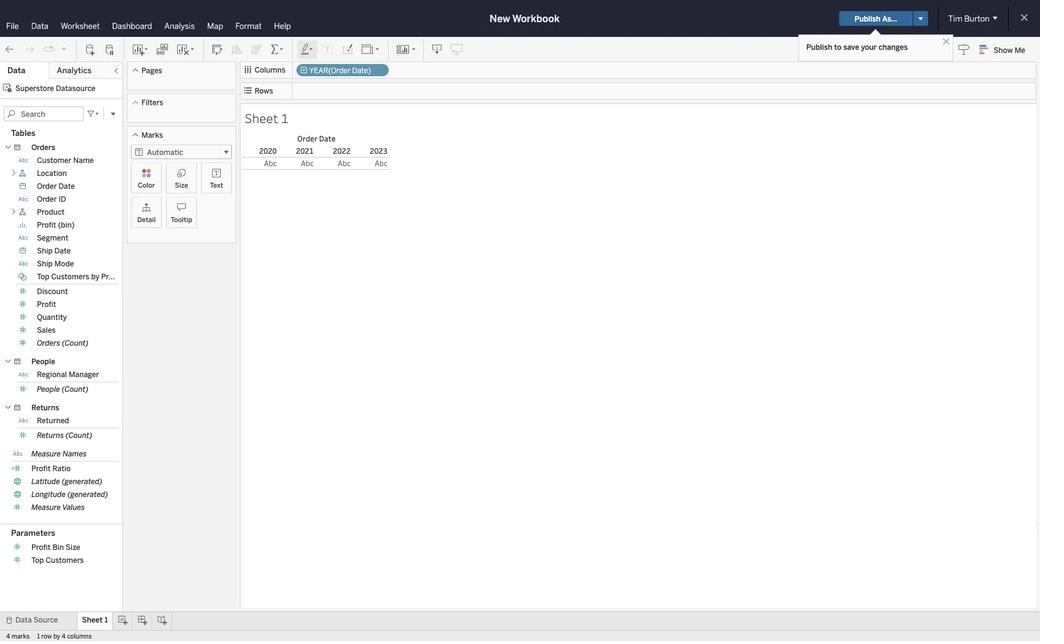Task type: locate. For each thing, give the bounding box(es) containing it.
clear sheet image
[[176, 43, 196, 56]]

returns down the returned
[[37, 431, 64, 440]]

replay animation image up "analytics"
[[60, 45, 68, 52]]

date
[[319, 133, 336, 144], [59, 182, 75, 191], [54, 247, 71, 255]]

longitude
[[31, 490, 66, 499]]

burton
[[965, 14, 990, 23]]

(count) for returns (count)
[[66, 431, 92, 440]]

0 horizontal spatial 4
[[6, 633, 10, 640]]

returns
[[31, 404, 59, 412], [37, 431, 64, 440]]

people down regional
[[37, 385, 60, 394]]

format workbook image
[[342, 43, 354, 56]]

1 horizontal spatial 4
[[62, 633, 66, 640]]

your
[[862, 42, 877, 51]]

2020, Year of Order Date. Press Space to toggle selection. Press Escape to go back to the left margin. Use arrow keys to navigate headers text field
[[243, 145, 279, 157]]

(generated) up longitude (generated)
[[62, 477, 102, 486]]

profit for profit ratio
[[31, 464, 51, 473]]

measure for measure names
[[31, 450, 61, 459]]

orders (count)
[[37, 339, 89, 348]]

profit for profit bin size
[[31, 543, 51, 552]]

product
[[37, 208, 65, 217]]

(generated)
[[62, 477, 102, 486], [68, 490, 108, 499]]

0 horizontal spatial replay animation image
[[43, 43, 55, 56]]

order date
[[297, 133, 336, 144], [37, 182, 75, 191]]

undo image
[[4, 43, 16, 56]]

sheet 1 up columns
[[82, 616, 108, 625]]

1 horizontal spatial order date
[[297, 133, 336, 144]]

top down profit bin size
[[31, 556, 44, 565]]

people
[[31, 357, 55, 366], [37, 385, 60, 394]]

0 horizontal spatial order date
[[37, 182, 75, 191]]

date up id
[[59, 182, 75, 191]]

data down undo icon
[[7, 66, 25, 75]]

tooltip
[[171, 215, 192, 224]]

1 horizontal spatial 1
[[105, 616, 108, 625]]

customers
[[51, 272, 89, 281], [46, 556, 84, 565]]

(generated) up values in the left bottom of the page
[[68, 490, 108, 499]]

0 vertical spatial sheet
[[245, 110, 279, 126]]

people for people
[[31, 357, 55, 366]]

1 ship from the top
[[37, 247, 53, 255]]

1 vertical spatial measure
[[31, 503, 61, 512]]

location
[[37, 169, 67, 178]]

1 vertical spatial customers
[[46, 556, 84, 565]]

4 marks
[[6, 633, 30, 640]]

2 horizontal spatial 1
[[281, 110, 289, 126]]

publish inside 'button'
[[855, 14, 881, 23]]

show
[[995, 45, 1014, 54]]

orders up the customer
[[31, 143, 55, 152]]

1 vertical spatial sheet 1
[[82, 616, 108, 625]]

size up tooltip
[[175, 181, 188, 189]]

0 vertical spatial top
[[37, 272, 49, 281]]

worksheet
[[61, 21, 100, 31]]

date up "mode"
[[54, 247, 71, 255]]

data guide image
[[959, 43, 971, 55]]

year(order date)
[[310, 66, 371, 75]]

by for profit
[[91, 272, 100, 281]]

sheet
[[245, 110, 279, 126], [82, 616, 103, 625]]

new worksheet image
[[132, 43, 149, 56]]

names
[[63, 450, 87, 459]]

regional
[[37, 370, 67, 379]]

1 up "2021, year of order date. press space to toggle selection. press escape to go back to the left margin. use arrow keys to navigate headers" text box
[[281, 110, 289, 126]]

0 vertical spatial measure
[[31, 450, 61, 459]]

1 vertical spatial by
[[53, 633, 60, 640]]

1 4 from the left
[[6, 633, 10, 640]]

0 vertical spatial customers
[[51, 272, 89, 281]]

size right bin
[[66, 543, 80, 552]]

sheet 1 down rows
[[245, 110, 289, 126]]

0 vertical spatial order
[[297, 133, 318, 144]]

publish for publish to save your changes
[[807, 42, 833, 51]]

1 vertical spatial returns
[[37, 431, 64, 440]]

0 vertical spatial sheet 1
[[245, 110, 289, 126]]

publish for publish as...
[[855, 14, 881, 23]]

2 measure from the top
[[31, 503, 61, 512]]

orders down sales
[[37, 339, 60, 348]]

0 vertical spatial publish
[[855, 14, 881, 23]]

1 horizontal spatial sheet
[[245, 110, 279, 126]]

text
[[210, 181, 223, 189]]

(count) for orders (count)
[[62, 339, 89, 348]]

filters
[[142, 98, 163, 107]]

top
[[37, 272, 49, 281], [31, 556, 44, 565]]

4
[[6, 633, 10, 640], [62, 633, 66, 640]]

order up the product
[[37, 195, 57, 204]]

order date up 2022, year of order date. press space to toggle selection. press escape to go back to the left margin. use arrow keys to navigate headers 'text field'
[[297, 133, 336, 144]]

measure
[[31, 450, 61, 459], [31, 503, 61, 512]]

0 vertical spatial (count)
[[62, 339, 89, 348]]

0 horizontal spatial publish
[[807, 42, 833, 51]]

ship down the segment
[[37, 247, 53, 255]]

people up regional
[[31, 357, 55, 366]]

me
[[1015, 45, 1026, 54]]

(count) up regional manager
[[62, 339, 89, 348]]

download image
[[432, 43, 444, 56]]

measure names
[[31, 450, 87, 459]]

1 left row on the bottom left of page
[[37, 633, 40, 640]]

1 vertical spatial 1
[[105, 616, 108, 625]]

4 left the marks
[[6, 633, 10, 640]]

0 vertical spatial data
[[31, 21, 48, 31]]

collapse image
[[113, 67, 120, 74]]

0 vertical spatial by
[[91, 272, 100, 281]]

2 vertical spatial data
[[15, 616, 32, 625]]

superstore
[[15, 84, 54, 93]]

0 horizontal spatial sheet 1
[[82, 616, 108, 625]]

by
[[91, 272, 100, 281], [53, 633, 60, 640]]

publish left as...
[[855, 14, 881, 23]]

save
[[844, 42, 860, 51]]

4 left columns
[[62, 633, 66, 640]]

1 vertical spatial publish
[[807, 42, 833, 51]]

ship for ship date
[[37, 247, 53, 255]]

1 right the source
[[105, 616, 108, 625]]

by for 4
[[53, 633, 60, 640]]

1 vertical spatial (count)
[[62, 385, 88, 394]]

order up the order id
[[37, 182, 57, 191]]

0 horizontal spatial by
[[53, 633, 60, 640]]

order
[[297, 133, 318, 144], [37, 182, 57, 191], [37, 195, 57, 204]]

date up 2022, year of order date. press space to toggle selection. press escape to go back to the left margin. use arrow keys to navigate headers 'text field'
[[319, 133, 336, 144]]

0 vertical spatial 1
[[281, 110, 289, 126]]

measure up profit ratio
[[31, 450, 61, 459]]

sheet down rows
[[245, 110, 279, 126]]

dashboard
[[112, 21, 152, 31]]

0 horizontal spatial sheet
[[82, 616, 103, 625]]

columns
[[67, 633, 92, 640]]

2021, Year of Order Date. Press Space to toggle selection. Press Escape to go back to the left margin. Use arrow keys to navigate headers text field
[[279, 145, 316, 157]]

parameters
[[11, 528, 55, 538]]

1 horizontal spatial by
[[91, 272, 100, 281]]

1 horizontal spatial replay animation image
[[60, 45, 68, 52]]

profit for profit
[[37, 300, 56, 309]]

publish left "to"
[[807, 42, 833, 51]]

workbook
[[513, 13, 560, 24]]

0 vertical spatial orders
[[31, 143, 55, 152]]

order date down location
[[37, 182, 75, 191]]

(count) down regional manager
[[62, 385, 88, 394]]

2 vertical spatial 1
[[37, 633, 40, 640]]

orders
[[31, 143, 55, 152], [37, 339, 60, 348]]

profit bin size
[[31, 543, 80, 552]]

latitude
[[31, 477, 60, 486]]

show labels image
[[322, 43, 334, 56]]

2 ship from the top
[[37, 259, 53, 268]]

replay animation image
[[43, 43, 55, 56], [60, 45, 68, 52]]

0 vertical spatial returns
[[31, 404, 59, 412]]

name
[[73, 156, 94, 165]]

1 vertical spatial people
[[37, 385, 60, 394]]

to
[[835, 42, 842, 51]]

ship
[[37, 247, 53, 255], [37, 259, 53, 268]]

(count)
[[62, 339, 89, 348], [62, 385, 88, 394], [66, 431, 92, 440]]

size
[[175, 181, 188, 189], [66, 543, 80, 552]]

1 vertical spatial date
[[59, 182, 75, 191]]

measure down longitude
[[31, 503, 61, 512]]

1 vertical spatial order date
[[37, 182, 75, 191]]

detail
[[137, 215, 156, 224]]

customers for top customers by profit
[[51, 272, 89, 281]]

1 vertical spatial orders
[[37, 339, 60, 348]]

0 horizontal spatial size
[[66, 543, 80, 552]]

people (count)
[[37, 385, 88, 394]]

returns up the returned
[[31, 404, 59, 412]]

publish
[[855, 14, 881, 23], [807, 42, 833, 51]]

sheet up columns
[[82, 616, 103, 625]]

measure for measure values
[[31, 503, 61, 512]]

quantity
[[37, 313, 67, 322]]

values
[[62, 503, 85, 512]]

ship down ship date on the top left of the page
[[37, 259, 53, 268]]

0 vertical spatial size
[[175, 181, 188, 189]]

2 vertical spatial (count)
[[66, 431, 92, 440]]

order up "2021, year of order date. press space to toggle selection. press escape to go back to the left margin. use arrow keys to navigate headers" text box
[[297, 133, 318, 144]]

tim
[[949, 14, 963, 23]]

publish as... button
[[840, 11, 913, 26]]

show/hide cards image
[[396, 43, 416, 56]]

replay animation image right redo image
[[43, 43, 55, 56]]

returns (count)
[[37, 431, 92, 440]]

1
[[281, 110, 289, 126], [105, 616, 108, 625], [37, 633, 40, 640]]

customers down bin
[[46, 556, 84, 565]]

customer
[[37, 156, 71, 165]]

0 vertical spatial people
[[31, 357, 55, 366]]

1 horizontal spatial sheet 1
[[245, 110, 289, 126]]

to use edit in desktop, save the workbook outside of personal space image
[[451, 43, 464, 56]]

regional manager
[[37, 370, 99, 379]]

(count) for people (count)
[[62, 385, 88, 394]]

sheet 1
[[245, 110, 289, 126], [82, 616, 108, 625]]

top up discount
[[37, 272, 49, 281]]

1 vertical spatial top
[[31, 556, 44, 565]]

top for top customers
[[31, 556, 44, 565]]

highlight image
[[300, 43, 315, 56]]

0 vertical spatial (generated)
[[62, 477, 102, 486]]

1 vertical spatial sheet
[[82, 616, 103, 625]]

analysis
[[165, 21, 195, 31]]

1 measure from the top
[[31, 450, 61, 459]]

1 horizontal spatial publish
[[855, 14, 881, 23]]

data up the marks
[[15, 616, 32, 625]]

discount
[[37, 287, 68, 296]]

rows
[[255, 86, 273, 95]]

1 vertical spatial (generated)
[[68, 490, 108, 499]]

data up redo image
[[31, 21, 48, 31]]

0 horizontal spatial 1
[[37, 633, 40, 640]]

date)
[[352, 66, 371, 75]]

customers down "mode"
[[51, 272, 89, 281]]

0 vertical spatial ship
[[37, 247, 53, 255]]

1 vertical spatial ship
[[37, 259, 53, 268]]

profit
[[37, 221, 56, 230], [101, 272, 121, 281], [37, 300, 56, 309], [31, 464, 51, 473], [31, 543, 51, 552]]

(count) up names
[[66, 431, 92, 440]]

measure values
[[31, 503, 85, 512]]

tim burton
[[949, 14, 990, 23]]



Task type: describe. For each thing, give the bounding box(es) containing it.
show me
[[995, 45, 1026, 54]]

format
[[236, 21, 262, 31]]

2 vertical spatial date
[[54, 247, 71, 255]]

help
[[274, 21, 291, 31]]

totals image
[[270, 43, 285, 56]]

0 vertical spatial date
[[319, 133, 336, 144]]

customer name
[[37, 156, 94, 165]]

customers for top customers
[[46, 556, 84, 565]]

2 vertical spatial order
[[37, 195, 57, 204]]

manager
[[69, 370, 99, 379]]

swap rows and columns image
[[211, 43, 223, 56]]

color
[[138, 181, 155, 189]]

(bin)
[[58, 221, 75, 230]]

returns for returns
[[31, 404, 59, 412]]

1 vertical spatial order
[[37, 182, 57, 191]]

sort ascending image
[[231, 43, 243, 56]]

2023, Year of Order Date. Press Space to toggle selection. Press Escape to go back to the left margin. Use arrow keys to navigate headers text field
[[353, 145, 390, 157]]

source
[[34, 616, 58, 625]]

(generated) for longitude (generated)
[[68, 490, 108, 499]]

orders for orders
[[31, 143, 55, 152]]

analytics
[[57, 66, 92, 75]]

Search text field
[[4, 106, 84, 121]]

sales
[[37, 326, 56, 335]]

pages
[[142, 66, 162, 75]]

sort descending image
[[251, 43, 263, 56]]

top customers
[[31, 556, 84, 565]]

file
[[6, 21, 19, 31]]

redo image
[[23, 43, 36, 56]]

row
[[41, 633, 52, 640]]

id
[[59, 195, 66, 204]]

(generated) for latitude (generated)
[[62, 477, 102, 486]]

fit image
[[361, 43, 381, 56]]

0 vertical spatial order date
[[297, 133, 336, 144]]

segment
[[37, 234, 68, 243]]

close image
[[941, 36, 953, 47]]

ship mode
[[37, 259, 74, 268]]

publish as...
[[855, 14, 898, 23]]

returns for returns (count)
[[37, 431, 64, 440]]

as...
[[883, 14, 898, 23]]

superstore datasource
[[15, 84, 96, 93]]

people for people (count)
[[37, 385, 60, 394]]

marks
[[142, 131, 163, 139]]

1 horizontal spatial size
[[175, 181, 188, 189]]

profit for profit (bin)
[[37, 221, 56, 230]]

1 vertical spatial data
[[7, 66, 25, 75]]

marks. press enter to open the view data window.. use arrow keys to navigate data visualization elements. image
[[243, 157, 391, 170]]

profit ratio
[[31, 464, 71, 473]]

ship for ship mode
[[37, 259, 53, 268]]

top customers by profit
[[37, 272, 121, 281]]

mode
[[54, 259, 74, 268]]

new data source image
[[84, 43, 97, 56]]

2 4 from the left
[[62, 633, 66, 640]]

2022, Year of Order Date. Press Space to toggle selection. Press Escape to go back to the left margin. Use arrow keys to navigate headers text field
[[316, 145, 353, 157]]

pause auto updates image
[[104, 43, 116, 56]]

columns
[[255, 66, 286, 74]]

data source
[[15, 616, 58, 625]]

ship date
[[37, 247, 71, 255]]

bin
[[52, 543, 64, 552]]

order id
[[37, 195, 66, 204]]

profit (bin)
[[37, 221, 75, 230]]

orders for orders (count)
[[37, 339, 60, 348]]

year(order
[[310, 66, 351, 75]]

show me button
[[975, 40, 1037, 59]]

publish to save your changes
[[807, 42, 909, 51]]

new workbook
[[490, 13, 560, 24]]

new
[[490, 13, 511, 24]]

longitude (generated)
[[31, 490, 108, 499]]

top for top customers by profit
[[37, 272, 49, 281]]

datasource
[[56, 84, 96, 93]]

tables
[[11, 128, 35, 138]]

ratio
[[52, 464, 71, 473]]

map
[[207, 21, 223, 31]]

marks
[[12, 633, 30, 640]]

1 vertical spatial size
[[66, 543, 80, 552]]

duplicate image
[[156, 43, 169, 56]]

changes
[[879, 42, 909, 51]]

1 row by 4 columns
[[37, 633, 92, 640]]

latitude (generated)
[[31, 477, 102, 486]]

returned
[[37, 416, 69, 425]]



Task type: vqa. For each thing, say whether or not it's contained in the screenshot.
Jobs
no



